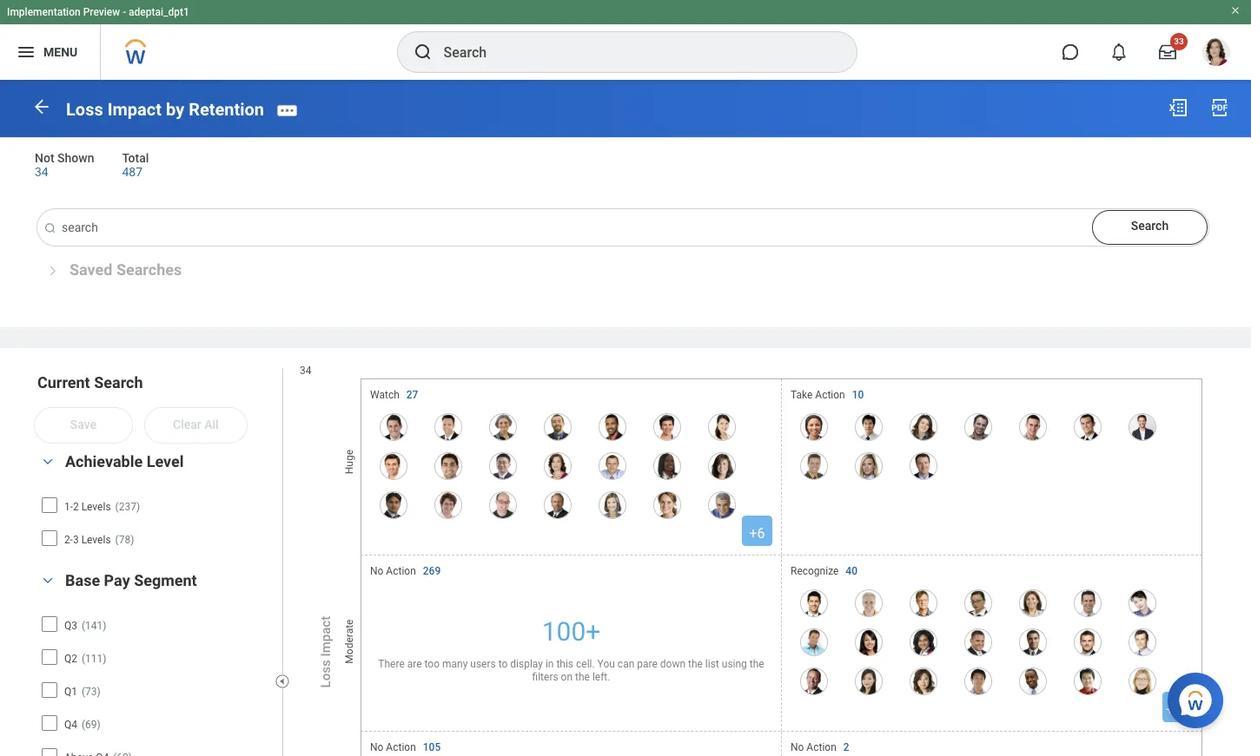 Task type: describe. For each thing, give the bounding box(es) containing it.
achievable level group
[[35, 452, 274, 558]]

achievable level tree
[[41, 492, 268, 554]]

are
[[407, 659, 422, 671]]

base pay segment button
[[65, 571, 197, 590]]

no for no action 105
[[370, 742, 384, 754]]

demo_m079.png image
[[855, 413, 883, 441]]

demo_f075.png image
[[708, 413, 736, 441]]

implementation
[[7, 6, 81, 18]]

filter search field
[[35, 373, 285, 757]]

previous page image
[[31, 96, 52, 117]]

no for no action 269
[[370, 565, 384, 578]]

demo_m080.png image
[[855, 590, 883, 618]]

achievable level
[[65, 452, 184, 471]]

search inside button
[[1131, 219, 1169, 233]]

33 button
[[1149, 33, 1188, 71]]

1 horizontal spatial the
[[688, 659, 703, 671]]

1-
[[64, 501, 73, 513]]

segment
[[134, 571, 197, 590]]

levels for 1-2 levels
[[81, 501, 111, 513]]

action for 269
[[386, 565, 416, 578]]

34 button
[[35, 164, 51, 180]]

(69)
[[82, 719, 100, 731]]

preview
[[83, 6, 120, 18]]

you
[[598, 659, 615, 671]]

demo_m176.png image
[[599, 413, 627, 441]]

elin p_f210.png image
[[855, 452, 883, 480]]

notifications large image
[[1111, 43, 1128, 61]]

there
[[378, 659, 405, 671]]

269
[[423, 565, 441, 578]]

3
[[73, 534, 79, 546]]

demo_f076.png image
[[544, 452, 572, 480]]

impact for loss impact by retention
[[107, 99, 162, 120]]

10
[[852, 389, 864, 401]]

there are too many users to display in this cell. you can pare down the list using the filters on the left.
[[378, 659, 765, 684]]

demo_m042.png image
[[435, 413, 462, 441]]

demo_f069.png image
[[654, 492, 681, 519]]

mac demo_m174.png image
[[1129, 629, 1157, 657]]

achievable
[[65, 452, 143, 471]]

(73)
[[82, 686, 100, 698]]

inbox large image
[[1159, 43, 1177, 61]]

current search
[[37, 374, 143, 392]]

demo_m278.png image
[[380, 452, 408, 480]]

27 button
[[407, 388, 421, 402]]

269 button
[[423, 565, 443, 578]]

loss impact
[[318, 616, 334, 688]]

demo_m018.png image
[[1074, 590, 1102, 618]]

menu button
[[0, 24, 100, 80]]

demo_m117.png image
[[800, 452, 828, 480]]

1 horizontal spatial 34
[[300, 365, 312, 378]]

34 inside not shown 34
[[35, 165, 48, 179]]

list
[[706, 659, 719, 671]]

105
[[423, 742, 441, 754]]

take action 10
[[791, 389, 864, 401]]

action for 10
[[815, 389, 845, 401]]

justify image
[[16, 42, 37, 63]]

demo_f062.jpg image
[[1129, 590, 1157, 618]]

105 button
[[423, 741, 443, 755]]

habib_al_manar.png image
[[435, 452, 462, 480]]

q1
[[64, 686, 77, 698]]

loss impact by retention
[[66, 99, 264, 120]]

action for 2
[[807, 742, 837, 754]]

demo_m249.png image
[[800, 590, 828, 618]]

adeptai_dpt1
[[129, 6, 189, 18]]

+6
[[750, 525, 765, 542]]

40
[[846, 565, 858, 578]]

demo_f057.png image
[[435, 492, 462, 519]]

too
[[425, 659, 440, 671]]

pay
[[104, 571, 130, 590]]

joybanks.png image
[[800, 413, 828, 441]]

adhesh demo_m088.png image
[[1019, 629, 1047, 657]]

many
[[442, 659, 468, 671]]

demo_m049.png image
[[544, 413, 572, 441]]

q3
[[64, 620, 77, 632]]

view printable version (pdf) image
[[1210, 97, 1231, 118]]

27
[[407, 389, 418, 401]]

demo_m053.png image
[[708, 492, 736, 519]]

shown
[[57, 151, 94, 165]]

(78)
[[115, 534, 134, 546]]

to
[[499, 659, 508, 671]]

2-
[[64, 534, 73, 546]]

10 button
[[852, 388, 867, 402]]

0 horizontal spatial the
[[575, 672, 590, 684]]

487
[[122, 165, 143, 179]]

demo_f133.png image
[[599, 492, 627, 519]]



Task type: locate. For each thing, give the bounding box(es) containing it.
no action 269
[[370, 565, 441, 578]]

0 vertical spatial chevron down image
[[37, 456, 58, 468]]

demo_m055.png image
[[965, 413, 993, 441]]

demo_m012.png image
[[380, 492, 408, 519]]

34
[[35, 165, 48, 179], [300, 365, 312, 378]]

chevron down image inside achievable level group
[[37, 456, 58, 468]]

users
[[470, 659, 496, 671]]

1 vertical spatial 2
[[844, 742, 850, 754]]

using
[[722, 659, 747, 671]]

profile logan mcneil image
[[1203, 38, 1231, 70]]

can
[[618, 659, 635, 671]]

take
[[791, 389, 813, 401]]

demo_f021.png image
[[1019, 590, 1047, 618]]

chevron down image for base pay segment
[[37, 575, 58, 587]]

2 chevron down image from the top
[[37, 575, 58, 587]]

demo_f104.png image
[[1129, 668, 1157, 696]]

chevron down image inside base pay segment "group"
[[37, 575, 58, 587]]

loss for loss impact by retention
[[66, 99, 103, 120]]

chevron down image
[[37, 456, 58, 468], [37, 575, 58, 587]]

1 horizontal spatial search
[[1131, 219, 1169, 233]]

demo_f010.png image
[[654, 452, 681, 480]]

menu banner
[[0, 0, 1251, 80]]

watch
[[370, 389, 400, 401]]

demo_f017.png image
[[910, 668, 938, 696]]

demo_f121.png image
[[855, 668, 883, 696]]

demo_m026.png image
[[489, 452, 517, 480]]

impact
[[107, 99, 162, 120], [318, 616, 334, 657]]

0 vertical spatial 34
[[35, 165, 48, 179]]

retention
[[189, 99, 264, 120]]

levels for 2-3 levels
[[81, 534, 111, 546]]

1 vertical spatial impact
[[318, 616, 334, 657]]

demo_m032.png image
[[489, 492, 517, 519]]

demo_m071.png image
[[599, 452, 627, 480]]

0 vertical spatial 2
[[73, 501, 79, 513]]

0 horizontal spatial search
[[94, 374, 143, 392]]

current
[[37, 374, 90, 392]]

search button
[[1092, 211, 1208, 245]]

no action 2
[[791, 742, 850, 754]]

1 vertical spatial 34
[[300, 365, 312, 378]]

demo_f106.png image
[[910, 629, 938, 657]]

on
[[561, 672, 573, 684]]

2 button
[[844, 741, 852, 755]]

1 horizontal spatial 2
[[844, 742, 850, 754]]

loss right previous page icon
[[66, 99, 103, 120]]

search image
[[412, 42, 433, 63]]

levels
[[81, 501, 111, 513], [81, 534, 111, 546]]

total 487
[[122, 151, 149, 179]]

total
[[122, 151, 149, 165]]

1 vertical spatial loss
[[318, 660, 334, 688]]

base pay segment group
[[35, 571, 274, 757]]

demo_m178.png image
[[910, 452, 938, 480]]

2 horizontal spatial the
[[750, 659, 765, 671]]

q4
[[64, 719, 77, 731]]

1 vertical spatial levels
[[81, 534, 111, 546]]

loss for loss impact
[[318, 660, 334, 688]]

recognize 40
[[791, 565, 858, 578]]

demo_m245.png image
[[1019, 413, 1047, 441]]

1 vertical spatial chevron down image
[[37, 575, 58, 587]]

export to excel image
[[1168, 97, 1189, 118]]

action left 2 button
[[807, 742, 837, 754]]

demo_m210.png image
[[1074, 413, 1102, 441]]

no left 269
[[370, 565, 384, 578]]

cell.
[[576, 659, 595, 671]]

(111)
[[82, 653, 106, 665]]

action left 269
[[386, 565, 416, 578]]

pare
[[637, 659, 658, 671]]

0 vertical spatial levels
[[81, 501, 111, 513]]

(237)
[[115, 501, 140, 513]]

levels right 3
[[81, 534, 111, 546]]

2 levels from the top
[[81, 534, 111, 546]]

no
[[370, 565, 384, 578], [370, 742, 384, 754], [791, 742, 804, 754]]

-
[[123, 6, 126, 18]]

33
[[1174, 37, 1184, 46]]

0 vertical spatial impact
[[107, 99, 162, 120]]

search inside filter search field
[[94, 374, 143, 392]]

demo_m101.png image
[[965, 668, 993, 696]]

chevron down image left base
[[37, 575, 58, 587]]

display
[[510, 659, 543, 671]]

1 vertical spatial search
[[94, 374, 143, 392]]

demo_f098.png image
[[965, 590, 993, 618]]

impact left by
[[107, 99, 162, 120]]

action
[[815, 389, 845, 401], [386, 565, 416, 578], [386, 742, 416, 754], [807, 742, 837, 754]]

levels right 1-
[[81, 501, 111, 513]]

40 button
[[846, 565, 860, 578]]

2-3 levels
[[64, 534, 111, 546]]

by
[[166, 99, 184, 120]]

1 horizontal spatial impact
[[318, 616, 334, 657]]

action left 105
[[386, 742, 416, 754]]

watch 27
[[370, 389, 418, 401]]

this
[[557, 659, 574, 671]]

moderate
[[343, 620, 355, 664]]

action for 105
[[386, 742, 416, 754]]

left.
[[593, 672, 610, 684]]

the left list
[[688, 659, 703, 671]]

loss
[[66, 99, 103, 120], [318, 660, 334, 688]]

loss impact by retention link
[[66, 99, 264, 120]]

0 vertical spatial search
[[1131, 219, 1169, 233]]

demo_f065.png image
[[489, 413, 517, 441]]

0 horizontal spatial 2
[[73, 501, 79, 513]]

filters
[[532, 672, 559, 684]]

1-2 levels
[[64, 501, 111, 513]]

charlie smith demo_m167.png image
[[910, 590, 938, 618]]

no left 105
[[370, 742, 384, 754]]

base pay segment
[[65, 571, 197, 590]]

chevron down image for achievable level
[[37, 456, 58, 468]]

demo_f044.png image
[[910, 413, 938, 441]]

the
[[688, 659, 703, 671], [750, 659, 765, 671], [575, 672, 590, 684]]

level
[[147, 452, 184, 471]]

the right the using
[[750, 659, 765, 671]]

1 levels from the top
[[81, 501, 111, 513]]

menu
[[43, 45, 78, 59]]

action left 10
[[815, 389, 845, 401]]

thorsten horn.jpg image
[[1129, 413, 1157, 441]]

huge
[[343, 451, 355, 475]]

100+ main content
[[0, 80, 1251, 757]]

demo_m067.png image
[[800, 629, 828, 657]]

no for no action 2
[[791, 742, 804, 754]]

Search Workday  search field
[[444, 33, 821, 71]]

0 horizontal spatial 34
[[35, 165, 48, 179]]

1 horizontal spatial loss
[[318, 660, 334, 688]]

impact left moderate on the left of the page
[[318, 616, 334, 657]]

chevron down image left achievable
[[37, 456, 58, 468]]

base pay segment tree
[[41, 611, 268, 757]]

2
[[73, 501, 79, 513], [844, 742, 850, 754]]

1 chevron down image from the top
[[37, 456, 58, 468]]

search
[[1131, 219, 1169, 233], [94, 374, 143, 392]]

100+
[[542, 617, 601, 647]]

not
[[35, 151, 54, 165]]

demo_m260.png image
[[1074, 629, 1102, 657]]

Loss Impact by Retention text field
[[37, 210, 1209, 246]]

0 horizontal spatial impact
[[107, 99, 162, 120]]

demo_m034.png image
[[1019, 668, 1047, 696]]

2 inside achievable level tree
[[73, 501, 79, 513]]

demo_m070.png image
[[544, 492, 572, 519]]

0 vertical spatial loss
[[66, 99, 103, 120]]

0 horizontal spatial loss
[[66, 99, 103, 120]]

implementation preview -   adeptai_dpt1
[[7, 6, 189, 18]]

recognize
[[791, 565, 839, 578]]

achievable level button
[[65, 452, 184, 471]]

impact for loss impact
[[318, 616, 334, 657]]

demo_f233.png image
[[855, 629, 883, 657]]

no action 105
[[370, 742, 441, 754]]

demo_m019.png image
[[380, 413, 408, 441]]

demo_f209.png image
[[708, 452, 736, 480]]

demo_m206.png image
[[1074, 668, 1102, 696]]

(141)
[[82, 620, 106, 632]]

demo_m072.png image
[[965, 629, 993, 657]]

down
[[660, 659, 686, 671]]

loss left moderate on the left of the page
[[318, 660, 334, 688]]

not shown 34
[[35, 151, 94, 179]]

base
[[65, 571, 100, 590]]

+19
[[1166, 702, 1190, 718]]

q2
[[64, 653, 77, 665]]

in
[[546, 659, 554, 671]]

no left 2 button
[[791, 742, 804, 754]]

demo_f238.png image
[[654, 413, 681, 441]]

gregoire tisserand_m218.png image
[[800, 668, 828, 696]]

Search search field
[[35, 210, 1209, 246]]

487 button
[[122, 164, 145, 180]]

close environment banner image
[[1231, 5, 1241, 16]]

the down cell.
[[575, 672, 590, 684]]

search image
[[43, 222, 57, 236]]



Task type: vqa. For each thing, say whether or not it's contained in the screenshot.
'Take'
yes



